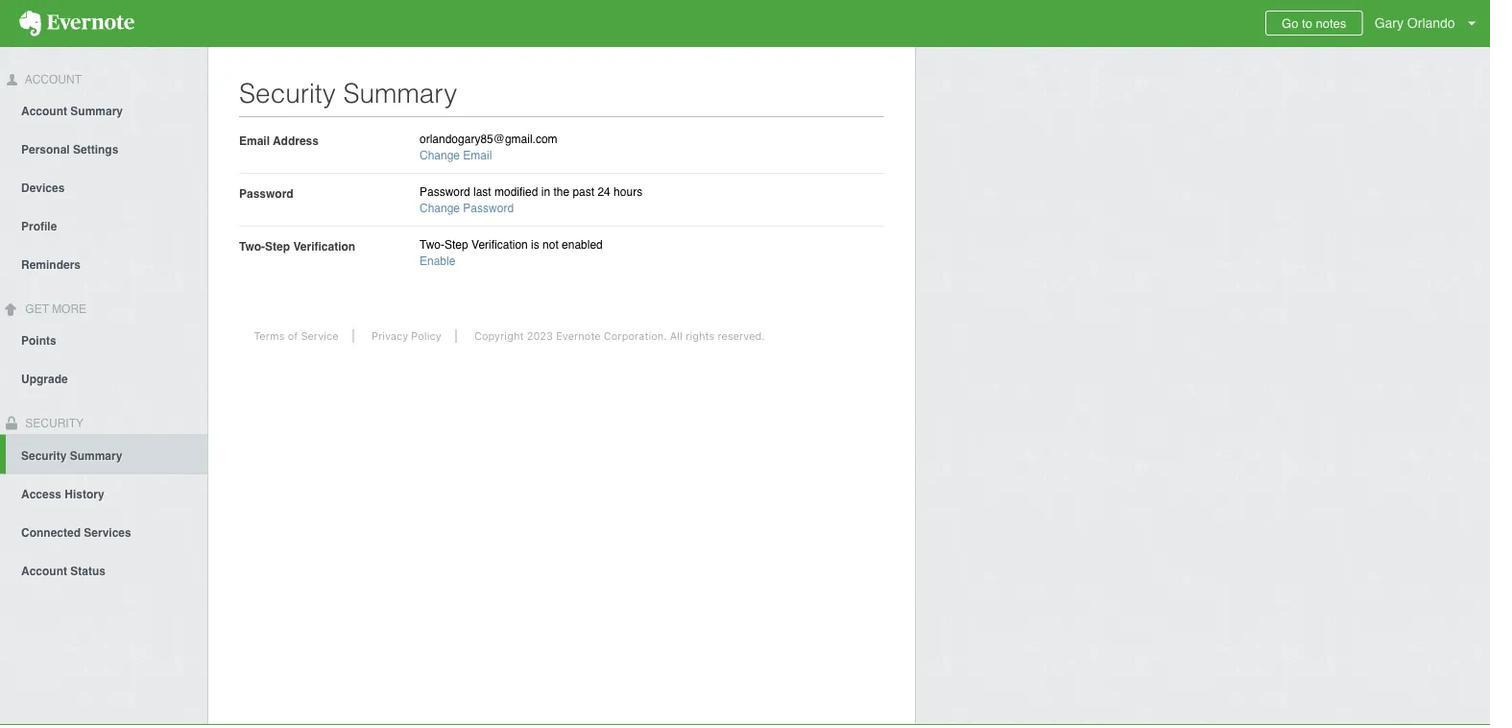Task type: locate. For each thing, give the bounding box(es) containing it.
two- up enable 'link'
[[420, 238, 445, 252]]

0 horizontal spatial two-
[[239, 240, 265, 253]]

security up the access
[[21, 449, 67, 462]]

account up personal
[[21, 104, 67, 118]]

2023
[[527, 330, 553, 342]]

password
[[420, 185, 470, 199], [239, 187, 294, 200], [463, 202, 514, 215]]

gary
[[1375, 15, 1404, 31]]

privacy
[[371, 330, 408, 342]]

security up address
[[239, 78, 336, 109]]

1 horizontal spatial step
[[445, 238, 468, 252]]

terms of service
[[254, 330, 339, 342]]

security summary link
[[6, 434, 207, 474]]

service
[[301, 330, 339, 342]]

settings
[[73, 143, 118, 156]]

1 horizontal spatial email
[[463, 149, 492, 162]]

summary up change email link at top
[[343, 78, 457, 109]]

security
[[239, 78, 336, 109], [22, 416, 84, 430], [21, 449, 67, 462]]

two- inside 'two-step verification is not enabled enable'
[[420, 238, 445, 252]]

security summary up access history
[[21, 449, 122, 462]]

two- for two-step verification
[[239, 240, 265, 253]]

go to notes
[[1282, 16, 1347, 30]]

1 horizontal spatial security summary
[[239, 78, 457, 109]]

change down orlandogary85@gmail.com
[[420, 149, 460, 162]]

0 horizontal spatial step
[[265, 240, 290, 253]]

verification up service
[[293, 240, 355, 253]]

email address
[[239, 134, 319, 147]]

password for password last modified in the past 24 hours change password
[[420, 185, 470, 199]]

enabled
[[562, 238, 603, 252]]

profile
[[21, 220, 57, 233]]

devices
[[21, 181, 65, 195]]

evernote
[[556, 330, 601, 342]]

personal settings link
[[0, 129, 207, 168]]

1 horizontal spatial verification
[[472, 238, 528, 252]]

verification left is
[[472, 238, 528, 252]]

get more
[[22, 302, 87, 316]]

0 horizontal spatial verification
[[293, 240, 355, 253]]

to
[[1302, 16, 1313, 30]]

0 vertical spatial change
[[420, 149, 460, 162]]

orlando
[[1408, 15, 1455, 31]]

is
[[531, 238, 539, 252]]

enable link
[[420, 254, 456, 268]]

evernote link
[[0, 0, 154, 47]]

gary orlando
[[1375, 15, 1455, 31]]

email down orlandogary85@gmail.com
[[463, 149, 492, 162]]

step inside 'two-step verification is not enabled enable'
[[445, 238, 468, 252]]

0 vertical spatial security summary
[[239, 78, 457, 109]]

go
[[1282, 16, 1299, 30]]

two- up terms
[[239, 240, 265, 253]]

1 horizontal spatial two-
[[420, 238, 445, 252]]

change up enable 'link'
[[420, 202, 460, 215]]

account for account
[[22, 73, 82, 86]]

0 vertical spatial account
[[22, 73, 82, 86]]

account for account summary
[[21, 104, 67, 118]]

1 vertical spatial security summary
[[21, 449, 122, 462]]

modified
[[495, 185, 538, 199]]

account
[[22, 73, 82, 86], [21, 104, 67, 118], [21, 564, 67, 578]]

step for two-step verification
[[265, 240, 290, 253]]

email
[[239, 134, 270, 147], [463, 149, 492, 162]]

1 vertical spatial change
[[420, 202, 460, 215]]

notes
[[1316, 16, 1347, 30]]

step
[[445, 238, 468, 252], [265, 240, 290, 253]]

summary
[[343, 78, 457, 109], [70, 104, 123, 118], [70, 449, 122, 462]]

privacy policy
[[371, 330, 441, 342]]

1 change from the top
[[420, 149, 460, 162]]

change
[[420, 149, 460, 162], [420, 202, 460, 215]]

0 horizontal spatial security summary
[[21, 449, 122, 462]]

2 vertical spatial account
[[21, 564, 67, 578]]

points link
[[0, 320, 207, 359]]

verification inside 'two-step verification is not enabled enable'
[[472, 238, 528, 252]]

account for account status
[[21, 564, 67, 578]]

step up terms
[[265, 240, 290, 253]]

step up enable
[[445, 238, 468, 252]]

history
[[65, 487, 104, 501]]

access history link
[[0, 474, 207, 512]]

security summary up address
[[239, 78, 457, 109]]

security down upgrade
[[22, 416, 84, 430]]

gary orlando link
[[1370, 0, 1490, 47]]

services
[[84, 526, 131, 539]]

email left address
[[239, 134, 270, 147]]

account status
[[21, 564, 106, 578]]

more
[[52, 302, 87, 316]]

security summary
[[239, 78, 457, 109], [21, 449, 122, 462]]

past
[[573, 185, 595, 199]]

verification
[[472, 238, 528, 252], [293, 240, 355, 253]]

rights
[[686, 330, 715, 342]]

24
[[598, 185, 611, 199]]

0 vertical spatial email
[[239, 134, 270, 147]]

step for two-step verification is not enabled enable
[[445, 238, 468, 252]]

two-
[[420, 238, 445, 252], [239, 240, 265, 253]]

1 vertical spatial account
[[21, 104, 67, 118]]

terms
[[254, 330, 285, 342]]

password down email address on the left of page
[[239, 187, 294, 200]]

password up "change password" 'link'
[[420, 185, 470, 199]]

account up account summary in the top left of the page
[[22, 73, 82, 86]]

in
[[541, 185, 550, 199]]

summary up personal settings link at the top
[[70, 104, 123, 118]]

two- for two-step verification is not enabled enable
[[420, 238, 445, 252]]

account down connected at the bottom left of the page
[[21, 564, 67, 578]]

personal
[[21, 143, 70, 156]]

connected services link
[[0, 512, 207, 551]]

connected services
[[21, 526, 131, 539]]

last
[[473, 185, 491, 199]]

1 vertical spatial email
[[463, 149, 492, 162]]

summary up "access history" link
[[70, 449, 122, 462]]

verification for two-step verification is not enabled enable
[[472, 238, 528, 252]]

2 change from the top
[[420, 202, 460, 215]]



Task type: describe. For each thing, give the bounding box(es) containing it.
upgrade link
[[0, 359, 207, 397]]

go to notes link
[[1266, 11, 1363, 36]]

password down last at the top left
[[463, 202, 514, 215]]

the
[[554, 185, 570, 199]]

of
[[288, 330, 298, 342]]

change password link
[[420, 202, 514, 215]]

hours
[[614, 185, 643, 199]]

account summary link
[[0, 91, 207, 129]]

address
[[273, 134, 319, 147]]

two-step verification
[[239, 240, 355, 253]]

terms of service link
[[239, 330, 354, 342]]

access
[[21, 487, 61, 501]]

change email link
[[420, 149, 492, 162]]

enable
[[420, 254, 456, 268]]

not
[[543, 238, 559, 252]]

access history
[[21, 487, 104, 501]]

email inside orlandogary85@gmail.com change email
[[463, 149, 492, 162]]

2 vertical spatial security
[[21, 449, 67, 462]]

change inside orlandogary85@gmail.com change email
[[420, 149, 460, 162]]

copyright
[[474, 330, 524, 342]]

reminders link
[[0, 245, 207, 283]]

change inside password last modified in the past 24 hours change password
[[420, 202, 460, 215]]

profile link
[[0, 206, 207, 245]]

get
[[25, 302, 49, 316]]

summary for account summary link
[[70, 104, 123, 118]]

0 vertical spatial security
[[239, 78, 336, 109]]

status
[[70, 564, 106, 578]]

account status link
[[0, 551, 207, 589]]

corporation.
[[604, 330, 667, 342]]

account summary
[[21, 104, 123, 118]]

password for password
[[239, 187, 294, 200]]

devices link
[[0, 168, 207, 206]]

1 vertical spatial security
[[22, 416, 84, 430]]

verification for two-step verification
[[293, 240, 355, 253]]

privacy policy link
[[357, 330, 457, 342]]

reserved.
[[718, 330, 765, 342]]

two-step verification is not enabled enable
[[420, 238, 603, 268]]

summary for security summary link
[[70, 449, 122, 462]]

orlandogary85@gmail.com
[[420, 133, 558, 146]]

personal settings
[[21, 143, 118, 156]]

upgrade
[[21, 372, 68, 386]]

all
[[670, 330, 683, 342]]

copyright 2023 evernote corporation. all rights reserved.
[[474, 330, 765, 342]]

points
[[21, 334, 56, 347]]

0 horizontal spatial email
[[239, 134, 270, 147]]

password last modified in the past 24 hours change password
[[420, 185, 643, 215]]

evernote image
[[0, 11, 154, 36]]

reminders
[[21, 258, 81, 272]]

policy
[[411, 330, 441, 342]]

orlandogary85@gmail.com change email
[[420, 133, 558, 162]]

connected
[[21, 526, 81, 539]]



Task type: vqa. For each thing, say whether or not it's contained in the screenshot.


